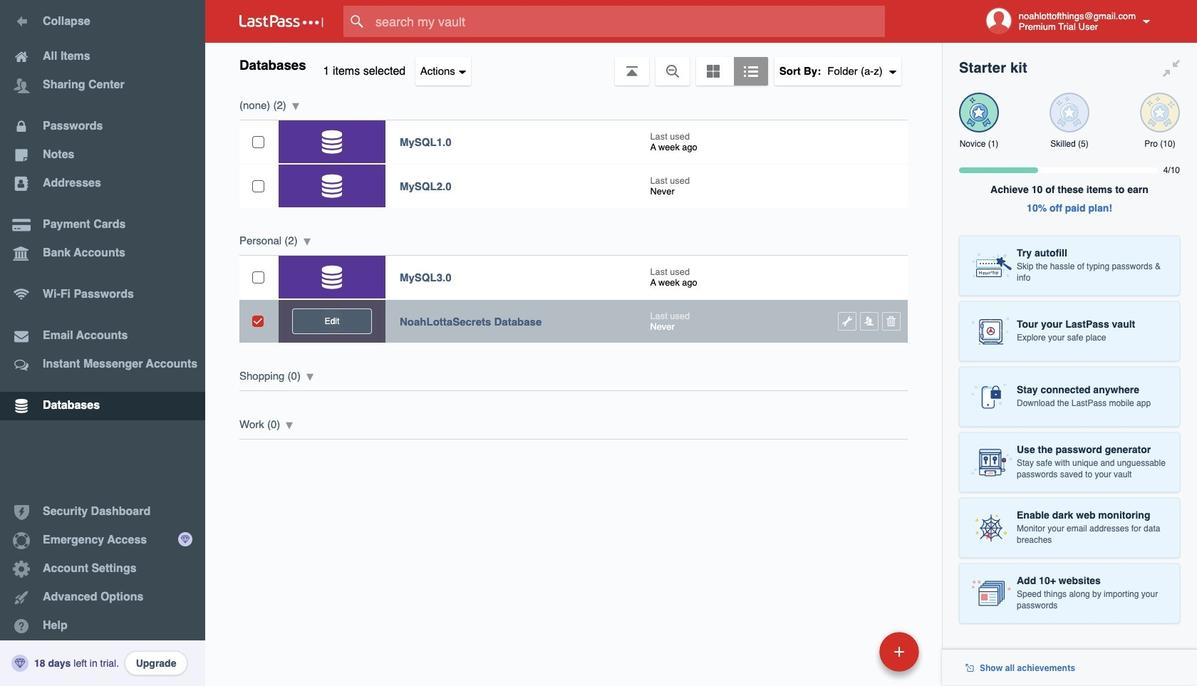 Task type: locate. For each thing, give the bounding box(es) containing it.
search my vault text field
[[344, 6, 913, 37]]

main navigation navigation
[[0, 0, 205, 687]]

vault options navigation
[[205, 43, 943, 86]]



Task type: vqa. For each thing, say whether or not it's contained in the screenshot.
Vault Options "navigation"
yes



Task type: describe. For each thing, give the bounding box(es) containing it.
lastpass image
[[240, 15, 324, 28]]

Search search field
[[344, 6, 913, 37]]

new item navigation
[[782, 628, 928, 687]]

new item element
[[782, 632, 925, 672]]



